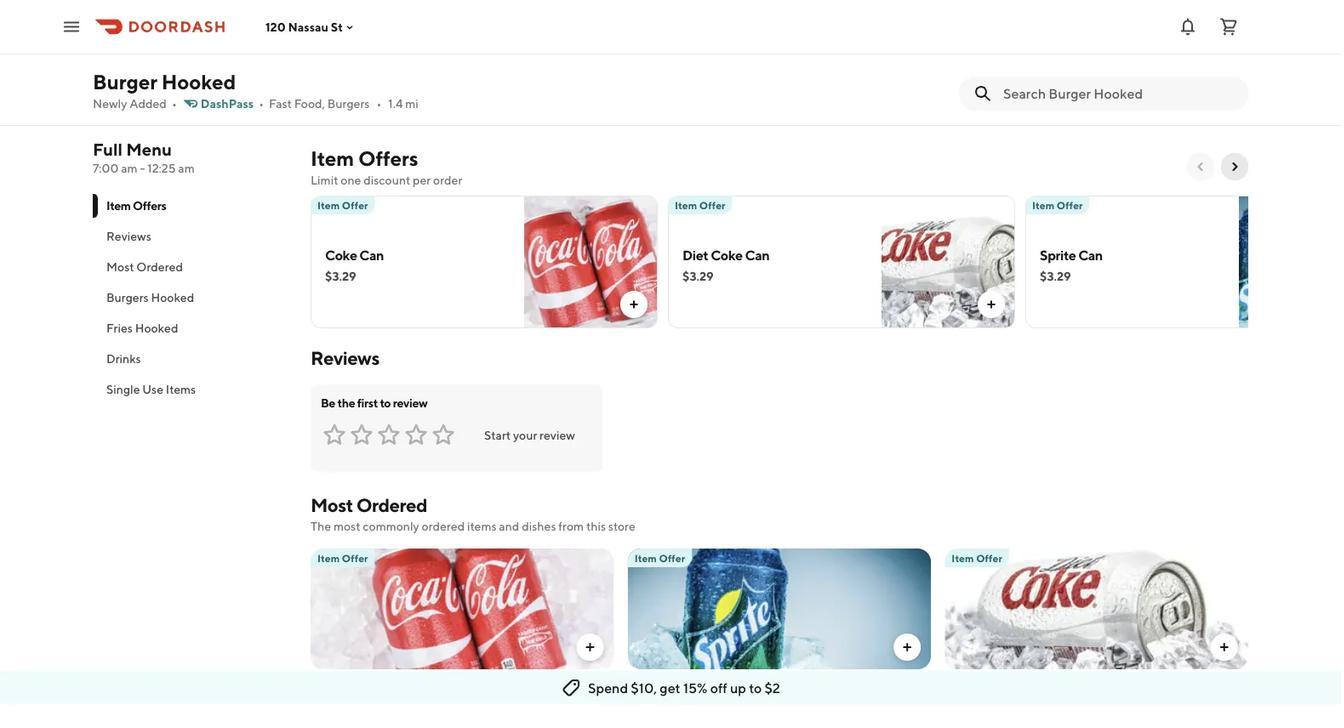 Task type: describe. For each thing, give the bounding box(es) containing it.
hooked for fries hooked
[[135, 321, 178, 335]]

can for sprite can
[[667, 680, 691, 696]]

sprite can image
[[628, 549, 932, 670]]

-
[[140, 161, 145, 175]]

one
[[341, 173, 361, 187]]

0 vertical spatial add item to cart image
[[628, 298, 641, 312]]

per
[[413, 173, 431, 187]]

to for spend
[[749, 681, 762, 697]]

1 horizontal spatial off
[[545, 47, 564, 65]]

most
[[334, 520, 361, 534]]

diet for diet coke can
[[945, 680, 971, 696]]

this
[[587, 520, 606, 534]]

select promotional banner element
[[729, 97, 831, 128]]

be
[[321, 396, 335, 410]]

120 nassau st button
[[266, 20, 357, 34]]

menu
[[126, 140, 172, 160]]

orders
[[434, 47, 477, 65]]

order
[[433, 173, 463, 187]]

discount
[[364, 173, 411, 187]]

12:25
[[148, 161, 176, 175]]

diet coke can $3.29
[[683, 247, 770, 284]]

be the first to review
[[321, 396, 428, 410]]

sprite for sprite can $3.29
[[1040, 247, 1076, 264]]

2 • from the left
[[259, 97, 264, 111]]

limit
[[311, 173, 338, 187]]

hooked for burger hooked
[[161, 69, 236, 94]]

the
[[337, 396, 355, 410]]

burgers hooked button
[[93, 283, 290, 313]]

$3.29 for coke
[[325, 269, 356, 284]]

food,
[[294, 97, 325, 111]]

single use items
[[106, 383, 196, 397]]

burgers hooked
[[106, 291, 194, 305]]

most ordered
[[106, 260, 183, 274]]

0 horizontal spatial off
[[372, 47, 391, 65]]

$2
[[765, 681, 781, 697]]

on
[[373, 67, 390, 86]]

drinks button
[[93, 344, 290, 375]]

can for coke can
[[345, 680, 370, 696]]

previous button of carousel image
[[1195, 160, 1208, 174]]

ordered for most ordered
[[137, 260, 183, 274]]

single use items button
[[93, 375, 290, 405]]

hooked for burgers hooked
[[151, 291, 194, 305]]

fast
[[269, 97, 292, 111]]

most for most ordered
[[106, 260, 134, 274]]

burgers inside button
[[106, 291, 149, 305]]

$10
[[517, 47, 542, 65]]

spend
[[588, 681, 629, 697]]

item offers heading
[[311, 145, 419, 172]]

Item Search search field
[[1004, 84, 1235, 103]]

coke can image
[[311, 549, 614, 670]]

dashpass •
[[201, 97, 264, 111]]

nassau
[[288, 20, 329, 34]]

spend $10, get 15% off up to $2
[[588, 681, 781, 697]]

coke can
[[311, 680, 370, 696]]

start
[[484, 429, 511, 443]]

0 items, open order cart image
[[1219, 17, 1240, 37]]

2 am from the left
[[178, 161, 195, 175]]

to for 40%
[[500, 47, 514, 65]]

$15
[[458, 67, 481, 86]]

dashpass
[[201, 97, 254, 111]]

1.4
[[388, 97, 403, 111]]

added
[[130, 97, 167, 111]]

commonly
[[363, 520, 420, 534]]

single
[[106, 383, 140, 397]]

reviews link
[[311, 347, 380, 370]]

burger
[[93, 69, 157, 94]]

0 vertical spatial review
[[393, 396, 428, 410]]

st
[[331, 20, 343, 34]]

diet for diet coke can $3.29
[[683, 247, 709, 264]]

mi
[[405, 97, 419, 111]]

store
[[609, 520, 636, 534]]

item inside 'item offers limit one discount per order'
[[311, 146, 354, 170]]

add item to cart image for diet coke can
[[1218, 641, 1232, 655]]

120
[[266, 20, 286, 34]]

3 • from the left
[[377, 97, 382, 111]]

1 am from the left
[[121, 161, 138, 175]]

coke inside coke can $3.29
[[325, 247, 357, 264]]

$3.29 for sprite
[[1040, 269, 1072, 284]]

fast food, burgers • 1.4 mi
[[269, 97, 419, 111]]

first for to
[[357, 396, 378, 410]]

120 nassau st
[[266, 20, 343, 34]]

diet coke can image
[[945, 549, 1249, 670]]



Task type: locate. For each thing, give the bounding box(es) containing it.
1 horizontal spatial offers
[[358, 146, 419, 170]]

review right 'the'
[[393, 396, 428, 410]]

sprite
[[1040, 247, 1076, 264], [628, 680, 664, 696]]

0 horizontal spatial review
[[393, 396, 428, 410]]

2 horizontal spatial add item to cart image
[[1218, 641, 1232, 655]]

2 $3.29 from the left
[[683, 269, 714, 284]]

get
[[660, 681, 681, 697]]

off right $10
[[545, 47, 564, 65]]

your
[[513, 429, 538, 443]]

$3.29 inside sprite can $3.29
[[1040, 269, 1072, 284]]

1 horizontal spatial reviews
[[311, 347, 380, 370]]

sprite inside sprite can $3.29
[[1040, 247, 1076, 264]]

1 vertical spatial diet
[[945, 680, 971, 696]]

0 vertical spatial hooked
[[161, 69, 236, 94]]

1 vertical spatial burgers
[[106, 291, 149, 305]]

1 horizontal spatial most
[[311, 495, 353, 517]]

7:00
[[93, 161, 119, 175]]

sprite can
[[628, 680, 691, 696]]

1 vertical spatial ordered
[[357, 495, 427, 517]]

most for most ordered the most commonly ordered items and dishes from this store
[[311, 495, 353, 517]]

newly
[[93, 97, 127, 111]]

1 horizontal spatial up
[[731, 681, 747, 697]]

most inside most ordered the most commonly ordered items and dishes from this store
[[311, 495, 353, 517]]

2
[[423, 47, 431, 65]]

0 horizontal spatial $3.29
[[325, 269, 356, 284]]

2 horizontal spatial off
[[711, 681, 728, 697]]

0 horizontal spatial first
[[357, 396, 378, 410]]

0 horizontal spatial ordered
[[137, 260, 183, 274]]

item offers
[[106, 199, 166, 213]]

to left $2 at the right
[[749, 681, 762, 697]]

most inside 'button'
[[106, 260, 134, 274]]

2 horizontal spatial to
[[749, 681, 762, 697]]

items
[[467, 520, 497, 534]]

$3.29 inside "diet coke can $3.29"
[[683, 269, 714, 284]]

ordered up burgers hooked
[[137, 260, 183, 274]]

next button of carousel image
[[1229, 160, 1242, 174]]

coke can $3.29
[[325, 247, 384, 284]]

0 horizontal spatial up
[[480, 47, 498, 65]]

diet coke can
[[945, 680, 1033, 696]]

offers inside 'item offers limit one discount per order'
[[358, 146, 419, 170]]

hooked down burgers hooked
[[135, 321, 178, 335]]

from
[[559, 520, 584, 534]]

add item to cart image
[[985, 298, 999, 312], [584, 641, 597, 655], [1218, 641, 1232, 655]]

• left 1.4
[[377, 97, 382, 111]]

first for 2
[[394, 47, 420, 65]]

map region
[[318, 0, 1342, 68]]

1 horizontal spatial first
[[394, 47, 420, 65]]

1 vertical spatial first
[[357, 396, 378, 410]]

0 horizontal spatial sprite
[[628, 680, 664, 696]]

hooked up dashpass
[[161, 69, 236, 94]]

0 horizontal spatial offers
[[133, 199, 166, 213]]

up left $2 at the right
[[731, 681, 747, 697]]

offers
[[358, 146, 419, 170], [133, 199, 166, 213]]

can inside sprite can $3.29
[[1079, 247, 1103, 264]]

fries hooked button
[[93, 313, 290, 344]]

reviews up 'the'
[[311, 347, 380, 370]]

1 vertical spatial hooked
[[151, 291, 194, 305]]

1 horizontal spatial diet
[[945, 680, 971, 696]]

1 horizontal spatial review
[[540, 429, 576, 443]]

hooked
[[161, 69, 236, 94], [151, 291, 194, 305], [135, 321, 178, 335]]

with
[[566, 47, 596, 65]]

offers up discount
[[358, 146, 419, 170]]

up up $15
[[480, 47, 498, 65]]

can inside "diet coke can $3.29"
[[745, 247, 770, 264]]

1 horizontal spatial •
[[259, 97, 264, 111]]

open menu image
[[61, 17, 82, 37]]

add item to cart image
[[628, 298, 641, 312], [901, 641, 915, 655]]

reviews button
[[93, 221, 290, 252]]

up for off
[[731, 681, 747, 697]]

$10,
[[631, 681, 657, 697]]

burgers
[[328, 97, 370, 111], [106, 291, 149, 305]]

0 vertical spatial to
[[500, 47, 514, 65]]

to left $10
[[500, 47, 514, 65]]

first left '2' in the top left of the page
[[394, 47, 420, 65]]

first
[[394, 47, 420, 65], [357, 396, 378, 410]]

item offer
[[318, 199, 368, 211], [675, 199, 726, 211], [1033, 199, 1084, 211], [318, 553, 368, 565], [635, 553, 686, 565], [952, 553, 1003, 565]]

can
[[360, 247, 384, 264], [745, 247, 770, 264], [1079, 247, 1103, 264], [345, 680, 370, 696], [667, 680, 691, 696], [1008, 680, 1033, 696]]

ordered inside most ordered the most commonly ordered items and dishes from this store
[[357, 495, 427, 517]]

offers for item offers
[[133, 199, 166, 213]]

to inside the 40% off first 2 orders up to $10 off with 40welcome, valid on subtotals $15
[[500, 47, 514, 65]]

up
[[480, 47, 498, 65], [731, 681, 747, 697]]

•
[[172, 97, 177, 111], [259, 97, 264, 111], [377, 97, 382, 111]]

0 vertical spatial most
[[106, 260, 134, 274]]

0 vertical spatial up
[[480, 47, 498, 65]]

reviews inside button
[[106, 229, 151, 244]]

sprite can $3.29
[[1040, 247, 1103, 284]]

item
[[311, 146, 354, 170], [106, 199, 131, 213], [318, 199, 340, 211], [675, 199, 698, 211], [1033, 199, 1055, 211], [318, 553, 340, 565], [635, 553, 657, 565], [952, 553, 975, 565]]

reviews down the item offers
[[106, 229, 151, 244]]

and
[[499, 520, 520, 534]]

coke
[[325, 247, 357, 264], [711, 247, 743, 264], [311, 680, 343, 696], [974, 680, 1006, 696]]

1 $3.29 from the left
[[325, 269, 356, 284]]

0 vertical spatial sprite
[[1040, 247, 1076, 264]]

1 horizontal spatial $3.29
[[683, 269, 714, 284]]

most ordered the most commonly ordered items and dishes from this store
[[311, 495, 636, 534]]

40%
[[338, 47, 369, 65]]

0 vertical spatial reviews
[[106, 229, 151, 244]]

• down 'burger hooked'
[[172, 97, 177, 111]]

0 horizontal spatial am
[[121, 161, 138, 175]]

fries
[[106, 321, 133, 335]]

3 $3.29 from the left
[[1040, 269, 1072, 284]]

1 vertical spatial reviews
[[311, 347, 380, 370]]

ordered
[[137, 260, 183, 274], [357, 495, 427, 517]]

diet inside "diet coke can $3.29"
[[683, 247, 709, 264]]

ordered for most ordered the most commonly ordered items and dishes from this store
[[357, 495, 427, 517]]

dishes
[[522, 520, 556, 534]]

to
[[500, 47, 514, 65], [380, 396, 391, 410], [749, 681, 762, 697]]

1 horizontal spatial burgers
[[328, 97, 370, 111]]

burgers down valid
[[328, 97, 370, 111]]

$3.29 inside coke can $3.29
[[325, 269, 356, 284]]

am left -
[[121, 161, 138, 175]]

• left the fast at the top left of page
[[259, 97, 264, 111]]

1 vertical spatial up
[[731, 681, 747, 697]]

0 horizontal spatial add item to cart image
[[584, 641, 597, 655]]

40% off first 2 orders up to $10 off with 40welcome, valid on subtotals $15
[[338, 47, 703, 86]]

0 vertical spatial burgers
[[328, 97, 370, 111]]

full menu 7:00 am - 12:25 am
[[93, 140, 195, 175]]

40welcome,
[[599, 47, 703, 65]]

diet
[[683, 247, 709, 264], [945, 680, 971, 696]]

subtotals
[[393, 67, 455, 86]]

review right the your
[[540, 429, 576, 443]]

newly added •
[[93, 97, 177, 111]]

2 vertical spatial to
[[749, 681, 762, 697]]

most up the
[[311, 495, 353, 517]]

1 • from the left
[[172, 97, 177, 111]]

can inside coke can $3.29
[[360, 247, 384, 264]]

drinks
[[106, 352, 141, 366]]

0 horizontal spatial burgers
[[106, 291, 149, 305]]

0 vertical spatial diet
[[683, 247, 709, 264]]

ordered up the commonly
[[357, 495, 427, 517]]

1 vertical spatial offers
[[133, 199, 166, 213]]

ordered
[[422, 520, 465, 534]]

use
[[142, 383, 163, 397]]

offers for item offers limit one discount per order
[[358, 146, 419, 170]]

items
[[166, 383, 196, 397]]

hooked inside "button"
[[135, 321, 178, 335]]

add item to cart image for coke can
[[584, 641, 597, 655]]

sprite for sprite can
[[628, 680, 664, 696]]

1 vertical spatial most
[[311, 495, 353, 517]]

item offers limit one discount per order
[[311, 146, 463, 187]]

burgers up fries
[[106, 291, 149, 305]]

start your review
[[484, 429, 576, 443]]

0 vertical spatial offers
[[358, 146, 419, 170]]

1 vertical spatial review
[[540, 429, 576, 443]]

am
[[121, 161, 138, 175], [178, 161, 195, 175]]

most ordered button
[[93, 252, 290, 283]]

0 vertical spatial ordered
[[137, 260, 183, 274]]

fries hooked
[[106, 321, 178, 335]]

hooked inside button
[[151, 291, 194, 305]]

the
[[311, 520, 331, 534]]

up inside the 40% off first 2 orders up to $10 off with 40welcome, valid on subtotals $15
[[480, 47, 498, 65]]

coke inside "diet coke can $3.29"
[[711, 247, 743, 264]]

offers down -
[[133, 199, 166, 213]]

hooked down "most ordered" 'button'
[[151, 291, 194, 305]]

up for orders
[[480, 47, 498, 65]]

off
[[372, 47, 391, 65], [545, 47, 564, 65], [711, 681, 728, 697]]

0 horizontal spatial •
[[172, 97, 177, 111]]

1 horizontal spatial sprite
[[1040, 247, 1076, 264]]

15%
[[684, 681, 708, 697]]

2 horizontal spatial •
[[377, 97, 382, 111]]

most
[[106, 260, 134, 274], [311, 495, 353, 517]]

1 vertical spatial to
[[380, 396, 391, 410]]

0 horizontal spatial add item to cart image
[[628, 298, 641, 312]]

valid
[[338, 67, 370, 86]]

1 horizontal spatial am
[[178, 161, 195, 175]]

notification bell image
[[1178, 17, 1199, 37]]

0 horizontal spatial reviews
[[106, 229, 151, 244]]

can for coke can $3.29
[[360, 247, 384, 264]]

can for sprite can $3.29
[[1079, 247, 1103, 264]]

1 vertical spatial add item to cart image
[[901, 641, 915, 655]]

off up on
[[372, 47, 391, 65]]

off right "15%"
[[711, 681, 728, 697]]

full
[[93, 140, 123, 160]]

1 vertical spatial sprite
[[628, 680, 664, 696]]

0 horizontal spatial to
[[380, 396, 391, 410]]

2 horizontal spatial $3.29
[[1040, 269, 1072, 284]]

most up burgers hooked
[[106, 260, 134, 274]]

0 vertical spatial first
[[394, 47, 420, 65]]

to right 'the'
[[380, 396, 391, 410]]

0 horizontal spatial most
[[106, 260, 134, 274]]

first inside the 40% off first 2 orders up to $10 off with 40welcome, valid on subtotals $15
[[394, 47, 420, 65]]

2 vertical spatial hooked
[[135, 321, 178, 335]]

0 horizontal spatial diet
[[683, 247, 709, 264]]

1 horizontal spatial ordered
[[357, 495, 427, 517]]

$3.29
[[325, 269, 356, 284], [683, 269, 714, 284], [1040, 269, 1072, 284]]

1 horizontal spatial add item to cart image
[[901, 641, 915, 655]]

ordered inside 'button'
[[137, 260, 183, 274]]

reviews
[[106, 229, 151, 244], [311, 347, 380, 370]]

burger hooked
[[93, 69, 236, 94]]

review
[[393, 396, 428, 410], [540, 429, 576, 443]]

1 horizontal spatial to
[[500, 47, 514, 65]]

am right 12:25
[[178, 161, 195, 175]]

1 horizontal spatial add item to cart image
[[985, 298, 999, 312]]

first right 'the'
[[357, 396, 378, 410]]

offer
[[342, 199, 368, 211], [700, 199, 726, 211], [1057, 199, 1084, 211], [342, 553, 368, 565], [659, 553, 686, 565], [977, 553, 1003, 565]]



Task type: vqa. For each thing, say whether or not it's contained in the screenshot.
the Most Ordered BUTTON on the top left
yes



